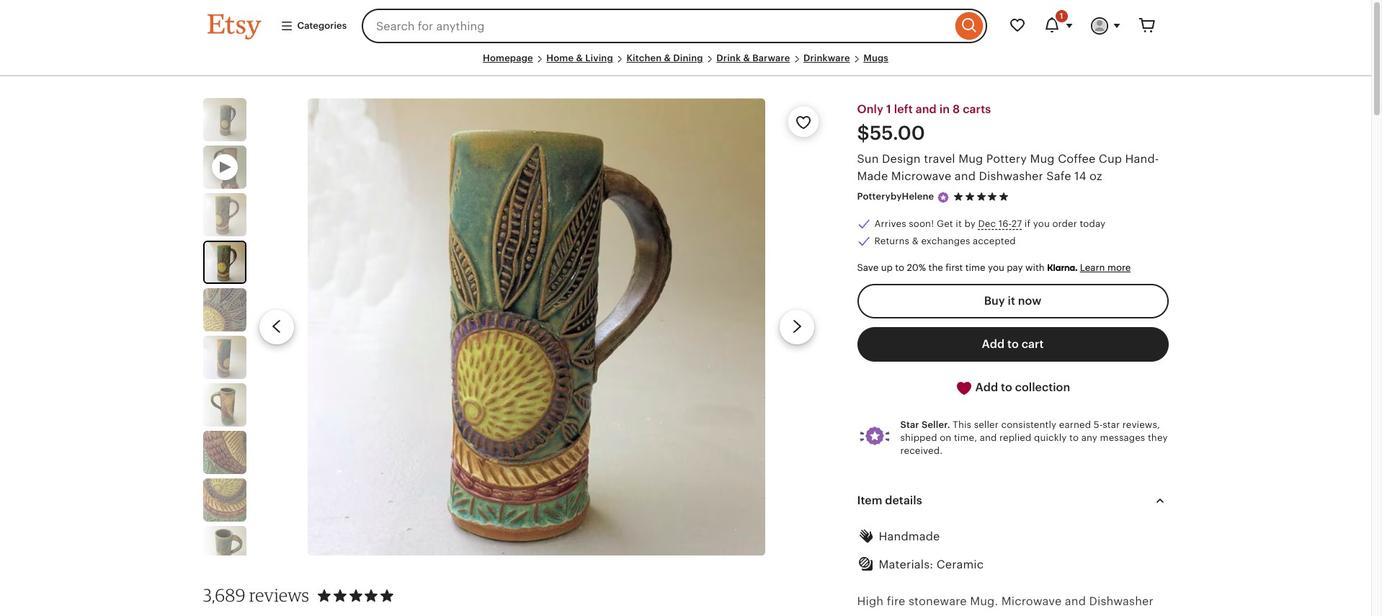 Task type: describe. For each thing, give the bounding box(es) containing it.
ceramic
[[937, 559, 984, 571]]

16-
[[999, 218, 1012, 229]]

materials: ceramic
[[879, 559, 984, 571]]

sun design travel mug pottery mug coffee cup hand-made image 2 image
[[203, 193, 246, 237]]

high
[[857, 596, 884, 608]]

add to cart
[[982, 338, 1044, 350]]

only 1 left and in 8 carts $55.00
[[857, 103, 991, 144]]

today
[[1080, 218, 1106, 229]]

in
[[940, 103, 950, 115]]

kitchen & dining link
[[627, 53, 703, 63]]

details
[[885, 495, 922, 507]]

microwave inside 'high fire stoneware mug. microwave and dishwasher safe. 7" x 3" - 14oz'
[[1002, 596, 1062, 608]]

Search for anything text field
[[362, 9, 952, 43]]

they
[[1148, 432, 1168, 443]]

learn
[[1080, 263, 1105, 273]]

drink
[[717, 53, 741, 63]]

cart
[[1022, 338, 1044, 350]]

-
[[926, 615, 930, 616]]

arrives
[[875, 218, 907, 229]]

accepted
[[973, 236, 1016, 247]]

seller
[[974, 419, 999, 430]]

received.
[[901, 445, 943, 456]]

and inside only 1 left and in 8 carts $55.00
[[916, 103, 937, 115]]

8
[[953, 103, 960, 115]]

on
[[940, 432, 952, 443]]

kitchen
[[627, 53, 662, 63]]

0 horizontal spatial sun design travel mug pottery mug coffee cup hand-made image 3 image
[[204, 242, 245, 283]]

soon! get
[[909, 218, 954, 229]]

5-
[[1094, 419, 1103, 430]]

dining
[[674, 53, 703, 63]]

safe.
[[857, 615, 884, 616]]

homepage link
[[483, 53, 533, 63]]

3"
[[911, 615, 923, 616]]

1 horizontal spatial you
[[1034, 218, 1050, 229]]

returns & exchanges accepted
[[875, 236, 1016, 247]]

kitchen & dining
[[627, 53, 703, 63]]

item details button
[[844, 484, 1182, 518]]

any
[[1082, 432, 1098, 443]]

and inside the this seller consistently earned 5-star reviews, shipped on time, and replied quickly to any messages they received.
[[980, 432, 997, 443]]

add to collection
[[973, 381, 1071, 393]]

to inside the this seller consistently earned 5-star reviews, shipped on time, and replied quickly to any messages they received.
[[1070, 432, 1079, 443]]

x
[[901, 615, 908, 616]]

sun design travel mug pottery mug coffee cup hand-made image 9 image
[[203, 526, 246, 570]]

& for drink
[[744, 53, 750, 63]]

mugs
[[864, 53, 889, 63]]

it inside button
[[1008, 295, 1016, 307]]

and inside 'high fire stoneware mug. microwave and dishwasher safe. 7" x 3" - 14oz'
[[1065, 596, 1086, 608]]

to inside button
[[1008, 338, 1019, 350]]

high fire stoneware mug. microwave and dishwasher safe. 7" x 3" - 14oz
[[857, 596, 1154, 616]]

add to collection button
[[857, 370, 1169, 406]]

14
[[1075, 170, 1087, 183]]

& for returns
[[912, 236, 919, 247]]

menu bar containing homepage
[[207, 52, 1165, 77]]

left
[[894, 103, 913, 115]]

sun design travel mug pottery mug coffee cup hand-made image 7 image
[[203, 431, 246, 474]]

0 horizontal spatial it
[[956, 218, 962, 229]]

star
[[901, 419, 920, 430]]

reviews
[[249, 585, 309, 607]]

home & living
[[547, 53, 613, 63]]

save
[[857, 263, 879, 273]]

barware
[[753, 53, 790, 63]]

only
[[857, 103, 884, 115]]

save up to 20% the first time you pay with klarna. learn more
[[857, 263, 1131, 273]]

categories banner
[[181, 0, 1191, 52]]

categories
[[297, 20, 347, 31]]

3,689 reviews
[[203, 585, 309, 607]]

2 mug from the left
[[1030, 153, 1055, 165]]

$55.00
[[857, 123, 926, 144]]

returns
[[875, 236, 910, 247]]

if
[[1025, 218, 1031, 229]]

drinkware link
[[804, 53, 850, 63]]

this
[[953, 419, 972, 430]]

buy it now
[[984, 295, 1042, 307]]

collection
[[1015, 381, 1071, 393]]

earned
[[1060, 419, 1092, 430]]

1 inside popup button
[[1060, 12, 1064, 20]]

replied
[[1000, 432, 1032, 443]]

3,689
[[203, 585, 246, 607]]

drinkware
[[804, 53, 850, 63]]

dishwasher inside sun design travel mug pottery mug coffee cup hand- made microwave and dishwasher safe 14 oz
[[979, 170, 1044, 183]]

consistently
[[1002, 419, 1057, 430]]

now
[[1018, 295, 1042, 307]]

safe
[[1047, 170, 1072, 183]]



Task type: locate. For each thing, give the bounding box(es) containing it.
7"
[[887, 615, 898, 616]]

1 vertical spatial microwave
[[1002, 596, 1062, 608]]

exchanges
[[922, 236, 971, 247]]

drink & barware
[[717, 53, 790, 63]]

you left 'pay'
[[988, 263, 1005, 273]]

sun design travel mug pottery mug coffee cup hand-made image 8 image
[[203, 479, 246, 522]]

to inside button
[[1001, 381, 1013, 393]]

item details
[[857, 495, 922, 507]]

star_seller image
[[937, 191, 950, 204]]

microwave right mug.
[[1002, 596, 1062, 608]]

sun design travel mug pottery mug coffee cup hand-made image 6 image
[[203, 384, 246, 427]]

add up seller
[[976, 381, 999, 393]]

with
[[1026, 263, 1045, 273]]

0 horizontal spatial mug
[[959, 153, 984, 165]]

potterybyhelene
[[857, 191, 934, 202]]

and inside sun design travel mug pottery mug coffee cup hand- made microwave and dishwasher safe 14 oz
[[955, 170, 976, 183]]

cup
[[1099, 153, 1122, 165]]

pottery
[[987, 153, 1027, 165]]

travel
[[924, 153, 956, 165]]

this seller consistently earned 5-star reviews, shipped on time, and replied quickly to any messages they received.
[[901, 419, 1168, 456]]

sun design travel mug pottery mug coffee cup hand-made image 3 image
[[308, 98, 766, 556], [204, 242, 245, 283]]

& for kitchen
[[664, 53, 671, 63]]

to left collection
[[1001, 381, 1013, 393]]

it
[[956, 218, 962, 229], [1008, 295, 1016, 307]]

0 horizontal spatial dishwasher
[[979, 170, 1044, 183]]

to left cart
[[1008, 338, 1019, 350]]

item
[[857, 495, 883, 507]]

& right drink
[[744, 53, 750, 63]]

oz
[[1090, 170, 1103, 183]]

categories button
[[269, 13, 358, 39]]

1 inside only 1 left and in 8 carts $55.00
[[887, 103, 892, 115]]

dec
[[979, 218, 996, 229]]

learn more button
[[1080, 263, 1131, 273]]

mug right travel
[[959, 153, 984, 165]]

time
[[966, 263, 986, 273]]

1 mug from the left
[[959, 153, 984, 165]]

0 horizontal spatial 1
[[887, 103, 892, 115]]

to right 'up'
[[896, 263, 905, 273]]

dishwasher
[[979, 170, 1044, 183], [1090, 596, 1154, 608]]

1 horizontal spatial it
[[1008, 295, 1016, 307]]

dishwasher inside 'high fire stoneware mug. microwave and dishwasher safe. 7" x 3" - 14oz'
[[1090, 596, 1154, 608]]

more
[[1108, 263, 1131, 273]]

add left cart
[[982, 338, 1005, 350]]

1 horizontal spatial 1
[[1060, 12, 1064, 20]]

add inside add to collection button
[[976, 381, 999, 393]]

seller.
[[922, 419, 951, 430]]

to down 'earned'
[[1070, 432, 1079, 443]]

0 vertical spatial it
[[956, 218, 962, 229]]

design
[[882, 153, 921, 165]]

mug up safe
[[1030, 153, 1055, 165]]

1 vertical spatial dishwasher
[[1090, 596, 1154, 608]]

1 button
[[1035, 9, 1082, 43]]

0 vertical spatial you
[[1034, 218, 1050, 229]]

1 horizontal spatial dishwasher
[[1090, 596, 1154, 608]]

reviews,
[[1123, 419, 1160, 430]]

menu bar
[[207, 52, 1165, 77]]

add inside add to cart button
[[982, 338, 1005, 350]]

add to cart button
[[857, 327, 1169, 362]]

mugs link
[[864, 53, 889, 63]]

homepage
[[483, 53, 533, 63]]

0 horizontal spatial you
[[988, 263, 1005, 273]]

messages
[[1100, 432, 1146, 443]]

order
[[1053, 218, 1078, 229]]

sun design travel mug pottery mug coffee cup hand- made microwave and dishwasher safe 14 oz
[[857, 153, 1160, 183]]

none search field inside categories banner
[[362, 9, 987, 43]]

1 horizontal spatial microwave
[[1002, 596, 1062, 608]]

home & living link
[[547, 53, 613, 63]]

up
[[881, 263, 893, 273]]

mug.
[[970, 596, 999, 608]]

sun design travel mug pottery mug coffee cup hand-made image 4 image
[[203, 288, 246, 332]]

quickly
[[1034, 432, 1067, 443]]

add for add to collection
[[976, 381, 999, 393]]

star
[[1103, 419, 1120, 430]]

materials:
[[879, 559, 934, 571]]

1 horizontal spatial mug
[[1030, 153, 1055, 165]]

0 vertical spatial 1
[[1060, 12, 1064, 20]]

it left by
[[956, 218, 962, 229]]

sun design travel mug pottery mug coffee cup hand-made image 1 image
[[203, 98, 246, 141]]

microwave down travel
[[892, 170, 952, 183]]

20%
[[907, 263, 926, 273]]

add for add to cart
[[982, 338, 1005, 350]]

microwave
[[892, 170, 952, 183], [1002, 596, 1062, 608]]

1 vertical spatial you
[[988, 263, 1005, 273]]

sun
[[857, 153, 879, 165]]

time,
[[954, 432, 978, 443]]

it right buy
[[1008, 295, 1016, 307]]

1
[[1060, 12, 1064, 20], [887, 103, 892, 115]]

None search field
[[362, 9, 987, 43]]

&
[[576, 53, 583, 63], [664, 53, 671, 63], [744, 53, 750, 63], [912, 236, 919, 247]]

handmade
[[879, 531, 940, 543]]

0 horizontal spatial microwave
[[892, 170, 952, 183]]

sun design travel mug pottery mug coffee cup hand-made image 5 image
[[203, 336, 246, 379]]

microwave inside sun design travel mug pottery mug coffee cup hand- made microwave and dishwasher safe 14 oz
[[892, 170, 952, 183]]

& for home
[[576, 53, 583, 63]]

buy
[[984, 295, 1005, 307]]

0 vertical spatial add
[[982, 338, 1005, 350]]

1 vertical spatial it
[[1008, 295, 1016, 307]]

klarna.
[[1047, 263, 1078, 273]]

and
[[916, 103, 937, 115], [955, 170, 976, 183], [980, 432, 997, 443], [1065, 596, 1086, 608]]

home
[[547, 53, 574, 63]]

27
[[1012, 218, 1022, 229]]

0 vertical spatial microwave
[[892, 170, 952, 183]]

0 vertical spatial dishwasher
[[979, 170, 1044, 183]]

pay
[[1007, 263, 1023, 273]]

potterybyhelene link
[[857, 191, 934, 202]]

you right the if at the right top
[[1034, 218, 1050, 229]]

first
[[946, 263, 963, 273]]

& left the dining at the top of the page
[[664, 53, 671, 63]]

to
[[896, 263, 905, 273], [1008, 338, 1019, 350], [1001, 381, 1013, 393], [1070, 432, 1079, 443]]

1 horizontal spatial sun design travel mug pottery mug coffee cup hand-made image 3 image
[[308, 98, 766, 556]]

coffee
[[1058, 153, 1096, 165]]

1 vertical spatial add
[[976, 381, 999, 393]]

carts
[[963, 103, 991, 115]]

star seller.
[[901, 419, 951, 430]]

& right returns at top
[[912, 236, 919, 247]]

mug
[[959, 153, 984, 165], [1030, 153, 1055, 165]]

1 vertical spatial 1
[[887, 103, 892, 115]]

stoneware
[[909, 596, 967, 608]]

buy it now button
[[857, 284, 1169, 318]]

& right home
[[576, 53, 583, 63]]

made
[[857, 170, 888, 183]]



Task type: vqa. For each thing, say whether or not it's contained in the screenshot.
Kitchen
yes



